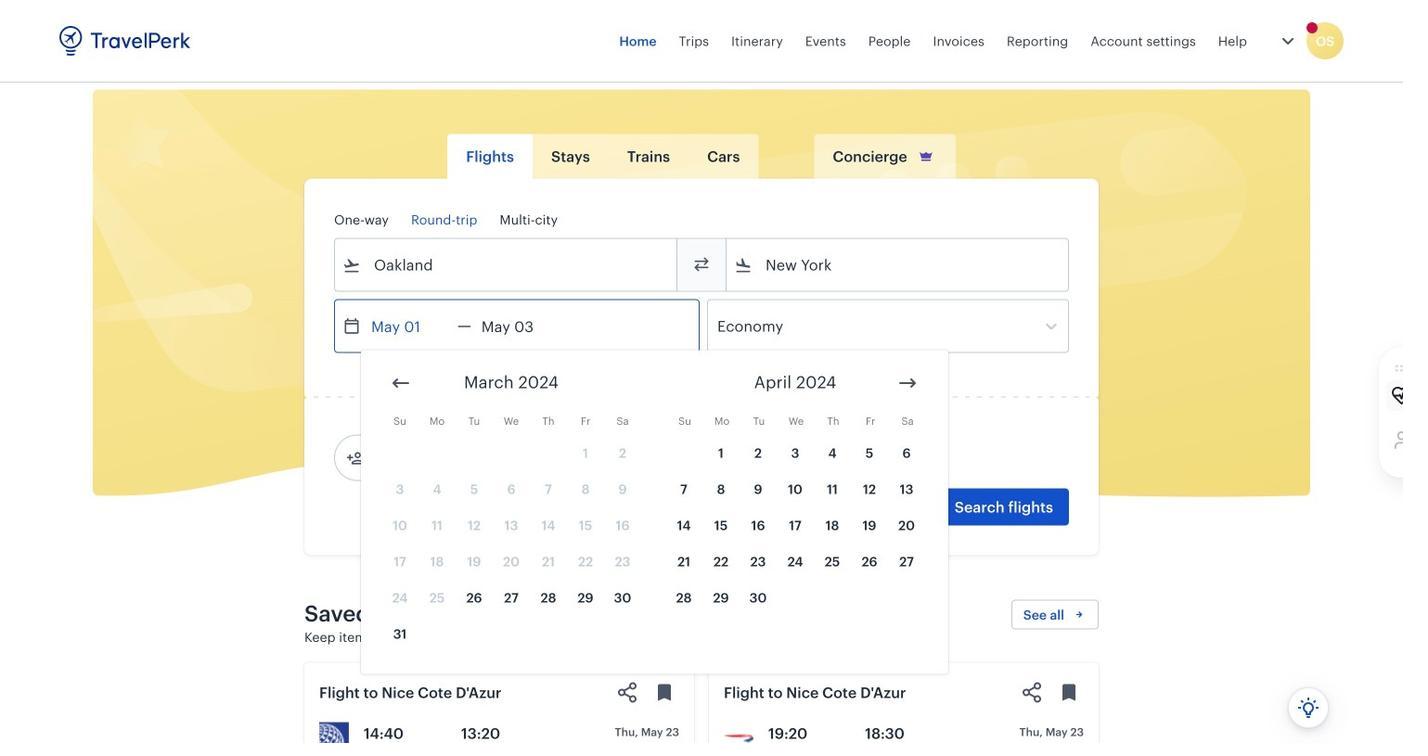 Task type: describe. For each thing, give the bounding box(es) containing it.
Depart text field
[[361, 300, 457, 352]]

From search field
[[361, 250, 652, 280]]



Task type: locate. For each thing, give the bounding box(es) containing it.
move forward to switch to the next month. image
[[896, 372, 919, 394]]

To search field
[[753, 250, 1044, 280]]

Add first traveler search field
[[365, 443, 558, 473]]

move backward to switch to the previous month. image
[[390, 372, 412, 394]]

united airlines image
[[319, 722, 349, 743]]

calendar application
[[361, 350, 1403, 674]]

british airways image
[[724, 722, 753, 743]]

Return text field
[[471, 300, 568, 352]]



